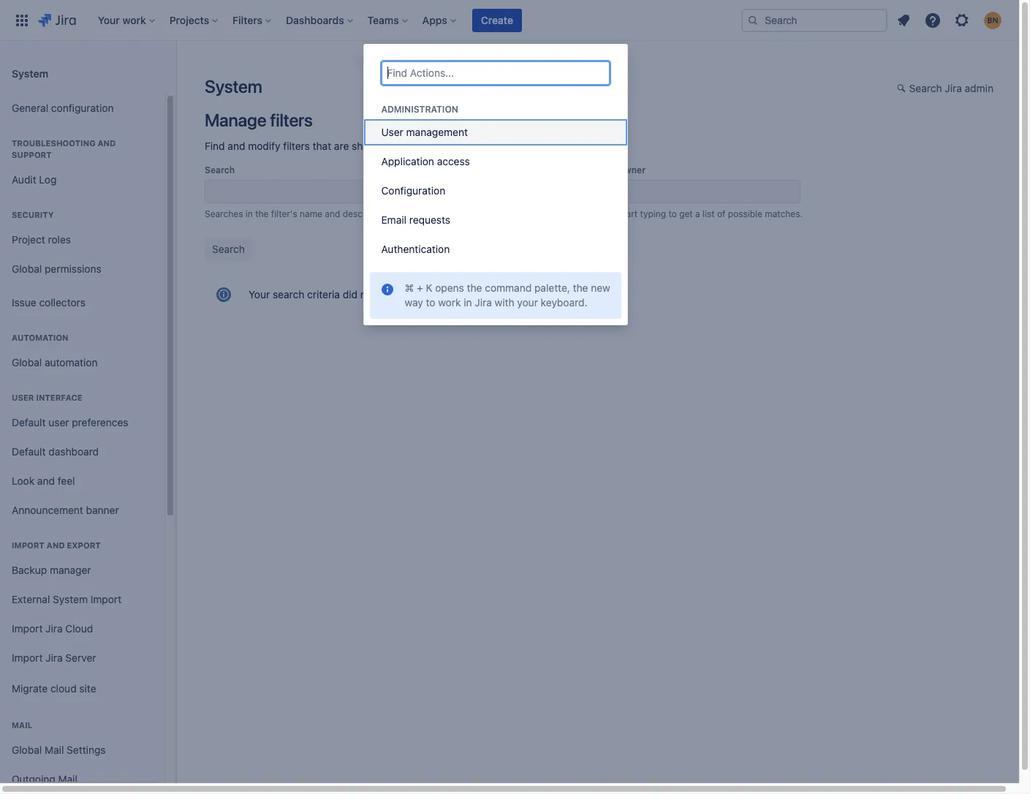 Task type: describe. For each thing, give the bounding box(es) containing it.
global for global automation
[[12, 356, 42, 368]]

user for user management
[[382, 126, 404, 138]]

find
[[205, 140, 225, 152]]

a
[[696, 209, 701, 219]]

your search criteria did not match any filters.
[[249, 288, 460, 301]]

mail for outgoing
[[58, 773, 77, 785]]

search image
[[748, 14, 759, 26]]

start typing to get a list of possible matches.
[[618, 209, 803, 219]]

email requests
[[382, 214, 451, 226]]

issue collectors
[[12, 296, 86, 308]]

permissions
[[45, 262, 102, 275]]

description.
[[343, 209, 392, 219]]

feel
[[58, 475, 75, 487]]

Owner text field
[[618, 180, 801, 203]]

look and feel link
[[6, 467, 159, 496]]

and for look and feel
[[37, 475, 55, 487]]

cloud
[[50, 682, 77, 695]]

audit log link
[[6, 165, 159, 195]]

list
[[703, 209, 715, 219]]

import jira server link
[[6, 644, 159, 673]]

management
[[407, 126, 469, 138]]

outgoing mail
[[12, 773, 77, 785]]

did
[[343, 288, 358, 301]]

matches.
[[765, 209, 803, 219]]

create button
[[473, 8, 522, 32]]

and for import and export
[[47, 541, 65, 550]]

default for default user preferences
[[12, 416, 46, 428]]

announcement banner link
[[6, 496, 159, 525]]

email
[[382, 214, 407, 226]]

your
[[249, 288, 270, 301]]

search for search jira admin
[[910, 82, 943, 94]]

search
[[273, 288, 305, 301]]

with inside ⌘ + k  opens the command palette, the new way to work in jira with your keyboard.
[[495, 296, 515, 309]]

new
[[592, 282, 611, 294]]

authentication
[[382, 243, 450, 255]]

import for import jira server
[[12, 652, 43, 664]]

small image
[[897, 83, 909, 94]]

authentication link
[[364, 236, 628, 263]]

user
[[48, 416, 69, 428]]

jira for cloud
[[45, 622, 63, 635]]

to inside ⌘ + k  opens the command palette, the new way to work in jira with your keyboard.
[[427, 296, 436, 309]]

import jira cloud
[[12, 622, 93, 635]]

create banner
[[0, 0, 1020, 41]]

mail group
[[6, 705, 159, 795]]

default user preferences link
[[6, 408, 159, 438]]

find and modify filters that are shared with any group or role.
[[205, 140, 493, 152]]

default dashboard
[[12, 445, 99, 458]]

roles
[[48, 233, 71, 246]]

access
[[438, 155, 471, 168]]

email requests link
[[364, 207, 628, 233]]

settings
[[67, 744, 106, 756]]

support
[[12, 150, 52, 159]]

announcement banner
[[12, 504, 119, 516]]

search jira admin
[[910, 82, 994, 94]]

typing
[[641, 209, 667, 219]]

0 vertical spatial to
[[669, 209, 677, 219]]

user management
[[382, 126, 469, 138]]

general configuration link
[[6, 94, 159, 123]]

primary element
[[9, 0, 742, 41]]

0 horizontal spatial with
[[387, 140, 407, 152]]

outgoing mail link
[[6, 765, 159, 795]]

global automation link
[[6, 348, 159, 378]]

migrate cloud site
[[12, 682, 96, 695]]

2 horizontal spatial the
[[574, 282, 589, 294]]

create
[[481, 14, 514, 26]]

collectors
[[39, 296, 86, 308]]

or
[[460, 140, 469, 152]]

start
[[618, 209, 638, 219]]

import jira server
[[12, 652, 96, 664]]

⌘
[[405, 282, 415, 294]]

jira for admin
[[946, 82, 963, 94]]

Find Actions... text field
[[382, 61, 610, 85]]

2 horizontal spatial system
[[205, 76, 262, 97]]

configuration link
[[364, 178, 628, 204]]

1 vertical spatial any
[[411, 288, 428, 301]]

troubleshooting and support group
[[6, 123, 159, 199]]

your
[[518, 296, 539, 309]]

search for search
[[205, 165, 235, 176]]

outgoing
[[12, 773, 55, 785]]

opens
[[436, 282, 465, 294]]

jira inside ⌘ + k  opens the command palette, the new way to work in jira with your keyboard.
[[475, 296, 493, 309]]

Search field
[[742, 8, 888, 32]]

filters.
[[430, 288, 460, 301]]

0 horizontal spatial the
[[255, 209, 269, 219]]

searches in the filter's name and description.
[[205, 209, 392, 219]]

Search text field
[[205, 180, 388, 203]]

default user preferences
[[12, 416, 128, 428]]

security
[[12, 210, 54, 219]]

backup manager
[[12, 564, 91, 576]]

configuration
[[51, 101, 114, 114]]

import and export
[[12, 541, 101, 550]]

of
[[718, 209, 726, 219]]

palette,
[[535, 282, 571, 294]]

backup manager link
[[6, 556, 159, 585]]

general
[[12, 101, 48, 114]]

work
[[439, 296, 462, 309]]



Task type: locate. For each thing, give the bounding box(es) containing it.
any down user management
[[410, 140, 426, 152]]

automation
[[12, 333, 68, 342]]

default left "user"
[[12, 416, 46, 428]]

possible
[[729, 209, 763, 219]]

security group
[[6, 195, 159, 288]]

mail inside "link"
[[45, 744, 64, 756]]

global
[[12, 262, 42, 275], [12, 356, 42, 368], [12, 744, 42, 756]]

user inside 'link'
[[382, 126, 404, 138]]

0 vertical spatial in
[[246, 209, 253, 219]]

cloud
[[65, 622, 93, 635]]

filter's
[[271, 209, 298, 219]]

global permissions link
[[6, 255, 159, 284]]

0 vertical spatial default
[[12, 416, 46, 428]]

1 horizontal spatial user
[[382, 126, 404, 138]]

import up backup
[[12, 541, 45, 550]]

1 global from the top
[[12, 262, 42, 275]]

user management link
[[364, 119, 628, 146]]

1 vertical spatial search
[[205, 165, 235, 176]]

user inside group
[[12, 393, 34, 402]]

global for global permissions
[[12, 262, 42, 275]]

1 vertical spatial in
[[464, 296, 473, 309]]

application
[[382, 155, 435, 168]]

import down backup manager link on the bottom of the page
[[91, 593, 122, 606]]

default up look
[[12, 445, 46, 458]]

1 vertical spatial global
[[12, 356, 42, 368]]

in right work
[[464, 296, 473, 309]]

name
[[300, 209, 323, 219]]

⌘ + k  opens the command palette, the new way to work in jira with your keyboard.
[[405, 282, 611, 309]]

jira down "command"
[[475, 296, 493, 309]]

searches
[[205, 209, 243, 219]]

and inside user interface group
[[37, 475, 55, 487]]

and inside troubleshooting and support
[[98, 138, 116, 148]]

import up 'migrate' at the bottom left of page
[[12, 652, 43, 664]]

1 horizontal spatial with
[[495, 296, 515, 309]]

global mail settings
[[12, 744, 106, 756]]

get
[[680, 209, 693, 219]]

migrate
[[12, 682, 48, 695]]

1 horizontal spatial in
[[464, 296, 473, 309]]

0 vertical spatial global
[[12, 262, 42, 275]]

announcement
[[12, 504, 83, 516]]

0 horizontal spatial user
[[12, 393, 34, 402]]

import jira cloud link
[[6, 615, 159, 644]]

application access
[[382, 155, 471, 168]]

manage filters
[[205, 110, 313, 130]]

global inside security group
[[12, 262, 42, 275]]

server
[[65, 652, 96, 664]]

and for find and modify filters that are shared with any group or role.
[[228, 140, 245, 152]]

application access link
[[364, 149, 628, 175]]

mail for global
[[45, 744, 64, 756]]

admin
[[965, 82, 994, 94]]

are
[[334, 140, 349, 152]]

global inside "link"
[[12, 744, 42, 756]]

to left get
[[669, 209, 677, 219]]

0 vertical spatial with
[[387, 140, 407, 152]]

external
[[12, 593, 50, 606]]

mail down 'migrate' at the bottom left of page
[[12, 721, 32, 730]]

dashboard
[[48, 445, 99, 458]]

system
[[12, 67, 48, 79], [205, 76, 262, 97], [53, 593, 88, 606]]

and right name
[[325, 209, 340, 219]]

to down the k
[[427, 296, 436, 309]]

0 horizontal spatial search
[[205, 165, 235, 176]]

None submit
[[205, 238, 252, 261]]

and for troubleshooting and support
[[98, 138, 116, 148]]

import for import jira cloud
[[12, 622, 43, 635]]

audit
[[12, 173, 36, 186]]

group
[[429, 140, 457, 152]]

jira inside "link"
[[45, 652, 63, 664]]

with down "command"
[[495, 296, 515, 309]]

not
[[361, 288, 376, 301]]

in inside ⌘ + k  opens the command palette, the new way to work in jira with your keyboard.
[[464, 296, 473, 309]]

troubleshooting
[[12, 138, 96, 148]]

the left new on the top of the page
[[574, 282, 589, 294]]

1 vertical spatial to
[[427, 296, 436, 309]]

0 vertical spatial filters
[[270, 110, 313, 130]]

audit log
[[12, 173, 57, 186]]

and right find
[[228, 140, 245, 152]]

search jira admin link
[[890, 78, 1002, 101]]

with up application
[[387, 140, 407, 152]]

default dashboard link
[[6, 438, 159, 467]]

global inside automation group
[[12, 356, 42, 368]]

way
[[405, 296, 424, 309]]

issue collectors link
[[6, 288, 159, 318]]

user interface group
[[6, 378, 159, 530]]

the left the 'filter's'
[[255, 209, 269, 219]]

system inside import and export group
[[53, 593, 88, 606]]

2 global from the top
[[12, 356, 42, 368]]

backup
[[12, 564, 47, 576]]

1 horizontal spatial search
[[910, 82, 943, 94]]

role.
[[472, 140, 493, 152]]

administration element
[[364, 119, 628, 263]]

with
[[387, 140, 407, 152], [495, 296, 515, 309]]

2 default from the top
[[12, 445, 46, 458]]

and down general configuration link
[[98, 138, 116, 148]]

user for user interface
[[12, 393, 34, 402]]

jira image
[[38, 11, 76, 29], [38, 11, 76, 29]]

requests
[[410, 214, 451, 226]]

1 vertical spatial with
[[495, 296, 515, 309]]

0 horizontal spatial to
[[427, 296, 436, 309]]

interface
[[36, 393, 82, 402]]

1 horizontal spatial to
[[669, 209, 677, 219]]

project roles
[[12, 233, 71, 246]]

0 vertical spatial search
[[910, 82, 943, 94]]

automation group
[[6, 318, 159, 382]]

0 vertical spatial any
[[410, 140, 426, 152]]

1 vertical spatial filters
[[283, 140, 310, 152]]

1 vertical spatial user
[[12, 393, 34, 402]]

search
[[910, 82, 943, 94], [205, 165, 235, 176]]

and up backup manager
[[47, 541, 65, 550]]

0 vertical spatial user
[[382, 126, 404, 138]]

jira left cloud
[[45, 622, 63, 635]]

modify
[[248, 140, 281, 152]]

banner
[[86, 504, 119, 516]]

global mail settings link
[[6, 736, 159, 765]]

in right searches
[[246, 209, 253, 219]]

mail down global mail settings
[[58, 773, 77, 785]]

user left interface
[[12, 393, 34, 402]]

k
[[427, 282, 433, 294]]

0 horizontal spatial system
[[12, 67, 48, 79]]

that
[[313, 140, 332, 152]]

jira left server
[[45, 652, 63, 664]]

default for default dashboard
[[12, 445, 46, 458]]

1 vertical spatial default
[[12, 445, 46, 458]]

0 vertical spatial mail
[[12, 721, 32, 730]]

default
[[12, 416, 46, 428], [12, 445, 46, 458]]

general configuration
[[12, 101, 114, 114]]

global up outgoing
[[12, 744, 42, 756]]

project
[[12, 233, 45, 246]]

global down "project"
[[12, 262, 42, 275]]

jira for server
[[45, 652, 63, 664]]

preferences
[[72, 416, 128, 428]]

to
[[669, 209, 677, 219], [427, 296, 436, 309]]

manager
[[50, 564, 91, 576]]

import inside "link"
[[12, 652, 43, 664]]

search right small image
[[910, 82, 943, 94]]

filters up modify
[[270, 110, 313, 130]]

import and export group
[[6, 525, 159, 710]]

0 horizontal spatial in
[[246, 209, 253, 219]]

issue
[[12, 296, 36, 308]]

filters left that
[[283, 140, 310, 152]]

1 horizontal spatial system
[[53, 593, 88, 606]]

log
[[39, 173, 57, 186]]

import for import and export
[[12, 541, 45, 550]]

user up "shared"
[[382, 126, 404, 138]]

look
[[12, 475, 35, 487]]

2 vertical spatial global
[[12, 744, 42, 756]]

any right match
[[411, 288, 428, 301]]

global automation
[[12, 356, 98, 368]]

1 default from the top
[[12, 416, 46, 428]]

3 global from the top
[[12, 744, 42, 756]]

import down external
[[12, 622, 43, 635]]

system up manage
[[205, 76, 262, 97]]

search down find
[[205, 165, 235, 176]]

shared
[[352, 140, 384, 152]]

keyboard.
[[542, 296, 588, 309]]

external system import link
[[6, 585, 159, 615]]

the right opens
[[468, 282, 483, 294]]

1 vertical spatial mail
[[45, 744, 64, 756]]

external system import
[[12, 593, 122, 606]]

and
[[98, 138, 116, 148], [228, 140, 245, 152], [325, 209, 340, 219], [37, 475, 55, 487], [47, 541, 65, 550]]

system down manager
[[53, 593, 88, 606]]

global for global mail settings
[[12, 744, 42, 756]]

criteria
[[307, 288, 340, 301]]

2 vertical spatial mail
[[58, 773, 77, 785]]

migrate cloud site link
[[6, 673, 159, 705]]

and left feel
[[37, 475, 55, 487]]

configuration
[[382, 184, 446, 197]]

and inside group
[[47, 541, 65, 550]]

in
[[246, 209, 253, 219], [464, 296, 473, 309]]

1 horizontal spatial the
[[468, 282, 483, 294]]

global permissions
[[12, 262, 102, 275]]

mail
[[12, 721, 32, 730], [45, 744, 64, 756], [58, 773, 77, 785]]

system up general
[[12, 67, 48, 79]]

jira left admin
[[946, 82, 963, 94]]

global down automation
[[12, 356, 42, 368]]

mail up outgoing mail on the left bottom
[[45, 744, 64, 756]]



Task type: vqa. For each thing, say whether or not it's contained in the screenshot.
below
no



